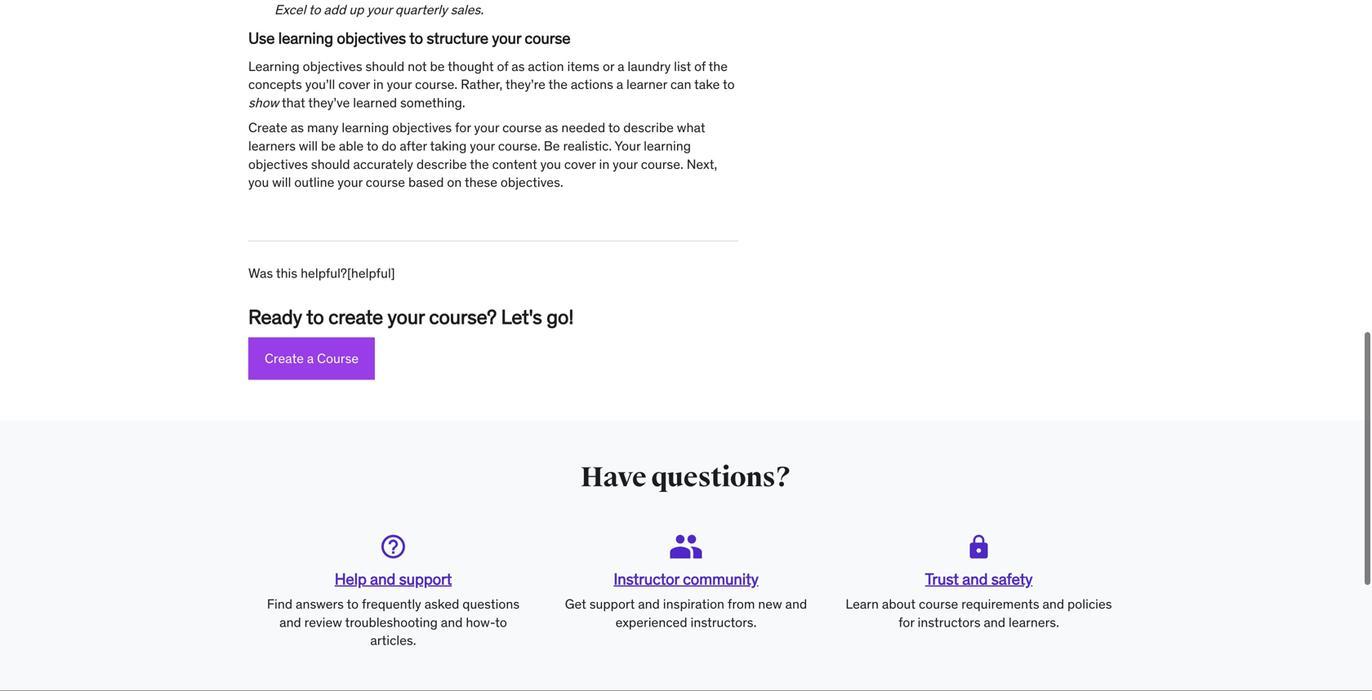 Task type: vqa. For each thing, say whether or not it's contained in the screenshot.
more
no



Task type: locate. For each thing, give the bounding box(es) containing it.
the up take
[[709, 58, 728, 75]]

in
[[373, 76, 384, 93], [599, 156, 610, 173]]

2 vertical spatial learning
[[644, 138, 691, 154]]

0 vertical spatial in
[[373, 76, 384, 93]]

create a course link
[[248, 338, 375, 380]]

1 horizontal spatial of
[[694, 58, 706, 75]]

course.
[[415, 76, 458, 93], [498, 138, 541, 154], [641, 156, 683, 173]]

instructor community icon image
[[670, 536, 702, 559]]

0 vertical spatial will
[[299, 138, 318, 154]]

policies
[[1067, 596, 1112, 613]]

your down the rather,
[[474, 119, 499, 136]]

questions
[[462, 596, 520, 613]]

0 vertical spatial a
[[618, 58, 624, 75]]

trust
[[925, 570, 959, 589]]

0 horizontal spatial course.
[[415, 76, 458, 93]]

0 vertical spatial should
[[365, 58, 404, 75]]

to right ready
[[306, 305, 324, 330]]

learners
[[248, 138, 296, 154]]

learning down 'what'
[[644, 138, 691, 154]]

course up instructors at bottom right
[[919, 596, 958, 613]]

0 horizontal spatial as
[[291, 119, 304, 136]]

1 horizontal spatial will
[[299, 138, 318, 154]]

your right create
[[388, 305, 424, 330]]

objectives up after
[[392, 119, 452, 136]]

ready
[[248, 305, 302, 330]]

as up be
[[545, 119, 558, 136]]

find
[[267, 596, 293, 613]]

course up action
[[525, 28, 570, 48]]

use
[[248, 28, 275, 48]]

describe
[[623, 119, 674, 136], [416, 156, 467, 173]]

learning objectives should not be thought of as action items or a laundry list of the concepts you'll cover in your course. rather, they're the actions a learner can take to show that they've learned something. create as many learning objectives for your course as needed to describe what learners will be able to do after taking your course. be realistic. your learning objectives should accurately describe the content you cover in your course. next, you will outline your course based on these objectives.
[[248, 58, 735, 191]]

1 horizontal spatial describe
[[623, 119, 674, 136]]

[helpful]
[[347, 265, 395, 282]]

you down learners
[[248, 174, 269, 191]]

answers
[[296, 596, 344, 613]]

to down questions
[[495, 614, 507, 631]]

1 horizontal spatial for
[[898, 614, 914, 631]]

1 vertical spatial describe
[[416, 156, 467, 173]]

for inside learning objectives should not be thought of as action items or a laundry list of the concepts you'll cover in your course. rather, they're the actions a learner can take to show that they've learned something. create as many learning objectives for your course as needed to describe what learners will be able to do after taking your course. be realistic. your learning objectives should accurately describe the content you cover in your course. next, you will outline your course based on these objectives.
[[455, 119, 471, 136]]

be right not
[[430, 58, 445, 75]]

help and support find answers to frequently asked questions and review troubleshooting and how-to articles.
[[267, 570, 520, 649]]

troubleshooting
[[345, 614, 438, 631]]

0 horizontal spatial for
[[455, 119, 471, 136]]

as down that
[[291, 119, 304, 136]]

1 vertical spatial create
[[265, 350, 304, 367]]

support
[[399, 570, 452, 589], [589, 596, 635, 613]]

1 vertical spatial a
[[616, 76, 623, 93]]

for up taking
[[455, 119, 471, 136]]

0 vertical spatial create
[[248, 119, 287, 136]]

1 vertical spatial support
[[589, 596, 635, 613]]

1 vertical spatial cover
[[564, 156, 596, 173]]

your
[[492, 28, 521, 48], [387, 76, 412, 93], [474, 119, 499, 136], [470, 138, 495, 154], [613, 156, 638, 173], [337, 174, 363, 191], [388, 305, 424, 330]]

to
[[409, 28, 423, 48], [723, 76, 735, 93], [608, 119, 620, 136], [367, 138, 378, 154], [306, 305, 324, 330], [347, 596, 359, 613], [495, 614, 507, 631]]

be
[[544, 138, 560, 154]]

ready to create your course? let's go!
[[248, 305, 574, 330]]

actions
[[571, 76, 613, 93]]

1 vertical spatial in
[[599, 156, 610, 173]]

1 vertical spatial learning
[[342, 119, 389, 136]]

of right list
[[694, 58, 706, 75]]

was
[[248, 265, 273, 282]]

course. up content
[[498, 138, 541, 154]]

course inside trust and safety learn about course requirements and policies for instructors and learners.
[[919, 596, 958, 613]]

1 vertical spatial should
[[311, 156, 350, 173]]

rather,
[[461, 76, 503, 93]]

0 horizontal spatial the
[[470, 156, 489, 173]]

help and support icon image
[[381, 536, 405, 559]]

was this helpful? [helpful]
[[248, 265, 395, 282]]

instructors
[[918, 614, 981, 631]]

experienced
[[615, 614, 687, 631]]

1 horizontal spatial in
[[599, 156, 610, 173]]

course. left next,
[[641, 156, 683, 173]]

and up learners.
[[1043, 596, 1064, 613]]

the up these
[[470, 156, 489, 173]]

the
[[709, 58, 728, 75], [548, 76, 568, 93], [470, 156, 489, 173]]

2 vertical spatial course.
[[641, 156, 683, 173]]

should
[[365, 58, 404, 75], [311, 156, 350, 173]]

cover down realistic.
[[564, 156, 596, 173]]

0 horizontal spatial will
[[272, 174, 291, 191]]

help and support link
[[335, 570, 452, 589]]

0 horizontal spatial you
[[248, 174, 269, 191]]

learning
[[248, 58, 300, 75]]

0 vertical spatial describe
[[623, 119, 674, 136]]

in up 'learned'
[[373, 76, 384, 93]]

2 horizontal spatial course.
[[641, 156, 683, 173]]

course. up something.
[[415, 76, 458, 93]]

cover
[[338, 76, 370, 93], [564, 156, 596, 173]]

cover up 'learned'
[[338, 76, 370, 93]]

objectives down learners
[[248, 156, 308, 173]]

objectives up you'll
[[303, 58, 362, 75]]

a right or
[[618, 58, 624, 75]]

from
[[728, 596, 755, 613]]

a left course
[[307, 350, 314, 367]]

be down many
[[321, 138, 336, 154]]

1 horizontal spatial you
[[540, 156, 561, 173]]

able
[[339, 138, 364, 154]]

learning up learning
[[278, 28, 333, 48]]

1 horizontal spatial support
[[589, 596, 635, 613]]

take
[[694, 76, 720, 93]]

for
[[455, 119, 471, 136], [898, 614, 914, 631]]

0 horizontal spatial of
[[497, 58, 508, 75]]

of
[[497, 58, 508, 75], [694, 58, 706, 75]]

instructor community link
[[614, 570, 758, 589]]

0 vertical spatial support
[[399, 570, 452, 589]]

your right taking
[[470, 138, 495, 154]]

and down trust and safety icon in the bottom right of the page
[[962, 570, 988, 589]]

a
[[618, 58, 624, 75], [616, 76, 623, 93], [307, 350, 314, 367]]

0 horizontal spatial learning
[[278, 28, 333, 48]]

the down action
[[548, 76, 568, 93]]

describe down taking
[[416, 156, 467, 173]]

needed
[[561, 119, 605, 136]]

1 vertical spatial the
[[548, 76, 568, 93]]

1 vertical spatial for
[[898, 614, 914, 631]]

0 horizontal spatial support
[[399, 570, 452, 589]]

objectives
[[337, 28, 406, 48], [303, 58, 362, 75], [392, 119, 452, 136], [248, 156, 308, 173]]

0 horizontal spatial cover
[[338, 76, 370, 93]]

0 vertical spatial for
[[455, 119, 471, 136]]

0 vertical spatial learning
[[278, 28, 333, 48]]

0 horizontal spatial in
[[373, 76, 384, 93]]

they've
[[308, 94, 350, 111]]

support up asked
[[399, 570, 452, 589]]

asked
[[424, 596, 459, 613]]

laundry
[[628, 58, 671, 75]]

will
[[299, 138, 318, 154], [272, 174, 291, 191]]

you
[[540, 156, 561, 173], [248, 174, 269, 191]]

in down realistic.
[[599, 156, 610, 173]]

0 horizontal spatial describe
[[416, 156, 467, 173]]

2 of from the left
[[694, 58, 706, 75]]

helpful?
[[301, 265, 347, 282]]

accurately
[[353, 156, 413, 173]]

should left not
[[365, 58, 404, 75]]

a left "learner"
[[616, 76, 623, 93]]

create
[[328, 305, 383, 330]]

you down be
[[540, 156, 561, 173]]

learning
[[278, 28, 333, 48], [342, 119, 389, 136], [644, 138, 691, 154]]

will left outline
[[272, 174, 291, 191]]

support right 'get'
[[589, 596, 635, 613]]

create up learners
[[248, 119, 287, 136]]

for down about
[[898, 614, 914, 631]]

1 vertical spatial will
[[272, 174, 291, 191]]

2 vertical spatial the
[[470, 156, 489, 173]]

1 horizontal spatial course.
[[498, 138, 541, 154]]

items
[[567, 58, 600, 75]]

1 horizontal spatial should
[[365, 58, 404, 75]]

your
[[615, 138, 641, 154]]

help
[[335, 570, 366, 589]]

0 vertical spatial be
[[430, 58, 445, 75]]

thought
[[448, 58, 494, 75]]

and down requirements
[[984, 614, 1006, 631]]

create a course
[[265, 350, 359, 367]]

0 vertical spatial the
[[709, 58, 728, 75]]

as
[[511, 58, 525, 75], [291, 119, 304, 136], [545, 119, 558, 136]]

your up thought
[[492, 28, 521, 48]]

and right the new
[[785, 596, 807, 613]]

review
[[304, 614, 342, 631]]

about
[[882, 596, 916, 613]]

learning up able at the left of the page
[[342, 119, 389, 136]]

describe up the your
[[623, 119, 674, 136]]

create
[[248, 119, 287, 136], [265, 350, 304, 367]]

0 horizontal spatial be
[[321, 138, 336, 154]]

as up they're
[[511, 58, 525, 75]]

1 vertical spatial you
[[248, 174, 269, 191]]

create down ready
[[265, 350, 304, 367]]

of up the rather,
[[497, 58, 508, 75]]

action
[[528, 58, 564, 75]]

will down many
[[299, 138, 318, 154]]

questions?
[[651, 461, 792, 495]]

should up outline
[[311, 156, 350, 173]]



Task type: describe. For each thing, give the bounding box(es) containing it.
0 vertical spatial cover
[[338, 76, 370, 93]]

learner
[[626, 76, 667, 93]]

trust and safety icon image
[[970, 536, 988, 559]]

can
[[670, 76, 691, 93]]

objectives.
[[501, 174, 563, 191]]

that
[[282, 94, 305, 111]]

course down accurately
[[366, 174, 405, 191]]

your down not
[[387, 76, 412, 93]]

2 horizontal spatial the
[[709, 58, 728, 75]]

1 horizontal spatial the
[[548, 76, 568, 93]]

you'll
[[305, 76, 335, 93]]

0 vertical spatial you
[[540, 156, 561, 173]]

frequently
[[362, 596, 421, 613]]

these
[[465, 174, 497, 191]]

have
[[580, 461, 646, 495]]

2 horizontal spatial as
[[545, 119, 558, 136]]

instructor
[[614, 570, 679, 589]]

2 horizontal spatial learning
[[644, 138, 691, 154]]

learn
[[846, 596, 879, 613]]

learners.
[[1009, 614, 1059, 631]]

0 horizontal spatial should
[[311, 156, 350, 173]]

articles.
[[370, 633, 416, 649]]

based
[[408, 174, 444, 191]]

realistic.
[[563, 138, 612, 154]]

your down the your
[[613, 156, 638, 173]]

do
[[382, 138, 396, 154]]

many
[[307, 119, 339, 136]]

content
[[492, 156, 537, 173]]

not
[[408, 58, 427, 75]]

to left do
[[367, 138, 378, 154]]

show
[[248, 94, 279, 111]]

1 vertical spatial course.
[[498, 138, 541, 154]]

this
[[276, 265, 297, 282]]

go!
[[547, 305, 574, 330]]

for inside trust and safety learn about course requirements and policies for instructors and learners.
[[898, 614, 914, 631]]

1 horizontal spatial be
[[430, 58, 445, 75]]

learned
[[353, 94, 397, 111]]

on
[[447, 174, 462, 191]]

taking
[[430, 138, 467, 154]]

create inside learning objectives should not be thought of as action items or a laundry list of the concepts you'll cover in your course. rather, they're the actions a learner can take to show that they've learned something. create as many learning objectives for your course as needed to describe what learners will be able to do after taking your course. be realistic. your learning objectives should accurately describe the content you cover in your course. next, you will outline your course based on these objectives.
[[248, 119, 287, 136]]

your right outline
[[337, 174, 363, 191]]

let's
[[501, 305, 542, 330]]

0 vertical spatial course.
[[415, 76, 458, 93]]

community
[[683, 570, 758, 589]]

requirements
[[961, 596, 1039, 613]]

and down find
[[279, 614, 301, 631]]

instructors.
[[690, 614, 757, 631]]

something.
[[400, 94, 465, 111]]

to up the your
[[608, 119, 620, 136]]

to down help
[[347, 596, 359, 613]]

structure
[[427, 28, 488, 48]]

support inside instructor community get support and inspiration from new and experienced instructors.
[[589, 596, 635, 613]]

course
[[317, 350, 359, 367]]

1 horizontal spatial cover
[[564, 156, 596, 173]]

after
[[400, 138, 427, 154]]

list
[[674, 58, 691, 75]]

2 vertical spatial a
[[307, 350, 314, 367]]

1 of from the left
[[497, 58, 508, 75]]

or
[[603, 58, 614, 75]]

1 vertical spatial be
[[321, 138, 336, 154]]

and up experienced
[[638, 596, 660, 613]]

get
[[565, 596, 586, 613]]

and up the frequently
[[370, 570, 395, 589]]

to up not
[[409, 28, 423, 48]]

concepts
[[248, 76, 302, 93]]

trust and safety link
[[925, 570, 1033, 589]]

support inside help and support find answers to frequently asked questions and review troubleshooting and how-to articles.
[[399, 570, 452, 589]]

have questions?
[[580, 461, 792, 495]]

how-
[[466, 614, 495, 631]]

objectives up 'learned'
[[337, 28, 406, 48]]

what
[[677, 119, 705, 136]]

course up content
[[502, 119, 542, 136]]

new
[[758, 596, 782, 613]]

use learning objectives to structure your course
[[248, 28, 570, 48]]

to right take
[[723, 76, 735, 93]]

next,
[[687, 156, 717, 173]]

safety
[[991, 570, 1033, 589]]

create inside create a course link
[[265, 350, 304, 367]]

outline
[[294, 174, 334, 191]]

instructor community get support and inspiration from new and experienced instructors.
[[565, 570, 807, 631]]

and down asked
[[441, 614, 463, 631]]

1 horizontal spatial learning
[[342, 119, 389, 136]]

course?
[[429, 305, 496, 330]]

1 horizontal spatial as
[[511, 58, 525, 75]]

inspiration
[[663, 596, 724, 613]]

trust and safety learn about course requirements and policies for instructors and learners.
[[846, 570, 1112, 631]]

they're
[[505, 76, 545, 93]]



